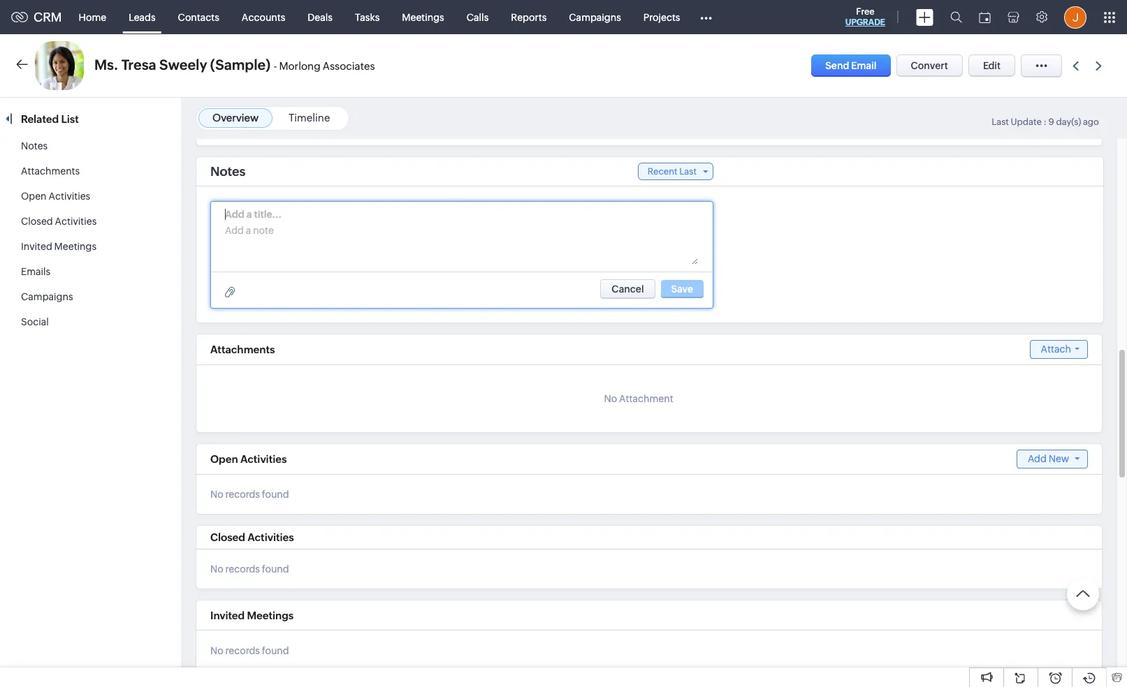 Task type: vqa. For each thing, say whether or not it's contained in the screenshot.
Export
no



Task type: locate. For each thing, give the bounding box(es) containing it.
0 horizontal spatial notes
[[21, 140, 48, 152]]

profile element
[[1056, 0, 1095, 34]]

None button
[[601, 280, 655, 299]]

update
[[1011, 117, 1042, 127]]

1 no records found from the top
[[210, 489, 289, 500]]

leads
[[129, 12, 156, 23]]

invited
[[21, 241, 52, 252], [210, 610, 245, 622]]

next record image
[[1096, 61, 1105, 70]]

1 horizontal spatial meetings
[[247, 610, 294, 622]]

campaigns right reports
[[569, 12, 621, 23]]

1 vertical spatial records
[[225, 564, 260, 575]]

open activities
[[21, 191, 90, 202], [210, 454, 287, 465]]

3 no records found from the top
[[210, 646, 289, 657]]

0 vertical spatial last
[[992, 117, 1009, 127]]

1 records from the top
[[225, 489, 260, 500]]

2 vertical spatial no records found
[[210, 646, 289, 657]]

activities
[[48, 191, 90, 202], [55, 216, 97, 227], [240, 454, 287, 465], [248, 532, 294, 544]]

edit button
[[969, 55, 1015, 77]]

tresa
[[121, 57, 156, 73]]

open activities link
[[21, 191, 90, 202]]

found for invited meetings
[[262, 646, 289, 657]]

add
[[1028, 454, 1047, 465]]

0 horizontal spatial closed activities
[[21, 216, 97, 227]]

no attachment
[[604, 393, 673, 405]]

0 horizontal spatial attachments
[[21, 166, 80, 177]]

0 horizontal spatial campaigns link
[[21, 291, 73, 303]]

0 vertical spatial records
[[225, 489, 260, 500]]

attachments
[[21, 166, 80, 177], [210, 344, 275, 356]]

2 records from the top
[[225, 564, 260, 575]]

closed
[[21, 216, 53, 227], [210, 532, 245, 544]]

2 found from the top
[[262, 564, 289, 575]]

notes link
[[21, 140, 48, 152]]

no
[[604, 393, 617, 405], [210, 489, 223, 500], [210, 564, 223, 575], [210, 646, 223, 657]]

associates
[[323, 60, 375, 72]]

campaigns down emails
[[21, 291, 73, 303]]

0 vertical spatial found
[[262, 489, 289, 500]]

Other Modules field
[[691, 6, 722, 28]]

last left update at the top right of page
[[992, 117, 1009, 127]]

2 no records found from the top
[[210, 564, 289, 575]]

0 horizontal spatial meetings
[[54, 241, 96, 252]]

0 vertical spatial invited meetings
[[21, 241, 96, 252]]

1 found from the top
[[262, 489, 289, 500]]

last
[[992, 117, 1009, 127], [679, 166, 697, 177]]

no records found
[[210, 489, 289, 500], [210, 564, 289, 575], [210, 646, 289, 657]]

meetings
[[402, 12, 444, 23], [54, 241, 96, 252], [247, 610, 294, 622]]

1 horizontal spatial invited meetings
[[210, 610, 294, 622]]

2 horizontal spatial meetings
[[402, 12, 444, 23]]

overview link
[[212, 112, 259, 124]]

9
[[1049, 117, 1054, 127]]

found
[[262, 489, 289, 500], [262, 564, 289, 575], [262, 646, 289, 657]]

campaigns
[[569, 12, 621, 23], [21, 291, 73, 303]]

notes down related
[[21, 140, 48, 152]]

accounts
[[242, 12, 285, 23]]

campaigns link down emails
[[21, 291, 73, 303]]

records
[[225, 489, 260, 500], [225, 564, 260, 575], [225, 646, 260, 657]]

campaigns link right reports
[[558, 0, 632, 34]]

0 vertical spatial closed activities
[[21, 216, 97, 227]]

2 vertical spatial records
[[225, 646, 260, 657]]

0 vertical spatial closed
[[21, 216, 53, 227]]

ms.
[[94, 57, 118, 73]]

2 vertical spatial found
[[262, 646, 289, 657]]

found for closed activities
[[262, 564, 289, 575]]

0 horizontal spatial invited
[[21, 241, 52, 252]]

create menu image
[[916, 9, 934, 26]]

Add a title... text field
[[225, 208, 330, 222]]

1 horizontal spatial campaigns
[[569, 12, 621, 23]]

social link
[[21, 317, 49, 328]]

1 vertical spatial attachments
[[210, 344, 275, 356]]

notes down overview
[[210, 164, 246, 179]]

0 vertical spatial notes
[[21, 140, 48, 152]]

1 vertical spatial campaigns link
[[21, 291, 73, 303]]

no records found for meetings
[[210, 646, 289, 657]]

deals
[[308, 12, 333, 23]]

send email button
[[811, 55, 891, 77]]

send email
[[825, 60, 877, 71]]

list
[[61, 113, 79, 125]]

overview
[[212, 112, 259, 124]]

search element
[[942, 0, 971, 34]]

1 horizontal spatial closed
[[210, 532, 245, 544]]

previous record image
[[1073, 61, 1079, 70]]

free upgrade
[[845, 6, 885, 27]]

meetings link
[[391, 0, 455, 34]]

0 horizontal spatial last
[[679, 166, 697, 177]]

1 horizontal spatial campaigns link
[[558, 0, 632, 34]]

1 vertical spatial campaigns
[[21, 291, 73, 303]]

0 vertical spatial open activities
[[21, 191, 90, 202]]

3 found from the top
[[262, 646, 289, 657]]

1 vertical spatial found
[[262, 564, 289, 575]]

1 vertical spatial no records found
[[210, 564, 289, 575]]

timeline link
[[289, 112, 330, 124]]

last right recent
[[679, 166, 697, 177]]

1 horizontal spatial invited
[[210, 610, 245, 622]]

1 horizontal spatial open
[[210, 454, 238, 465]]

0 vertical spatial invited
[[21, 241, 52, 252]]

campaigns link
[[558, 0, 632, 34], [21, 291, 73, 303]]

emails
[[21, 266, 50, 277]]

0 vertical spatial no records found
[[210, 489, 289, 500]]

open
[[21, 191, 47, 202], [210, 454, 238, 465]]

edit
[[983, 60, 1001, 71]]

attachment
[[619, 393, 673, 405]]

0 vertical spatial campaigns link
[[558, 0, 632, 34]]

0 horizontal spatial invited meetings
[[21, 241, 96, 252]]

1 horizontal spatial notes
[[210, 164, 246, 179]]

-
[[274, 60, 277, 72]]

projects link
[[632, 0, 691, 34]]

3 records from the top
[[225, 646, 260, 657]]

1 vertical spatial meetings
[[54, 241, 96, 252]]

invited meetings link
[[21, 241, 96, 252]]

1 vertical spatial invited meetings
[[210, 610, 294, 622]]

related
[[21, 113, 59, 125]]

0 vertical spatial open
[[21, 191, 47, 202]]

notes
[[21, 140, 48, 152], [210, 164, 246, 179]]

invited meetings
[[21, 241, 96, 252], [210, 610, 294, 622]]

1 horizontal spatial open activities
[[210, 454, 287, 465]]

0 vertical spatial meetings
[[402, 12, 444, 23]]

1 horizontal spatial closed activities
[[210, 532, 294, 544]]

closed activities
[[21, 216, 97, 227], [210, 532, 294, 544]]



Task type: describe. For each thing, give the bounding box(es) containing it.
calls link
[[455, 0, 500, 34]]

crm link
[[11, 10, 62, 24]]

0 horizontal spatial closed
[[21, 216, 53, 227]]

1 vertical spatial open
[[210, 454, 238, 465]]

attach
[[1041, 344, 1071, 355]]

upgrade
[[845, 17, 885, 27]]

last update : 9 day(s) ago
[[992, 117, 1099, 127]]

closed activities link
[[21, 216, 97, 227]]

0 vertical spatial campaigns
[[569, 12, 621, 23]]

tasks
[[355, 12, 380, 23]]

deals link
[[297, 0, 344, 34]]

1 vertical spatial invited
[[210, 610, 245, 622]]

add new
[[1028, 454, 1069, 465]]

email
[[851, 60, 877, 71]]

home link
[[68, 0, 118, 34]]

1 vertical spatial closed
[[210, 532, 245, 544]]

morlong
[[279, 60, 321, 72]]

day(s)
[[1056, 117, 1081, 127]]

timeline
[[289, 112, 330, 124]]

create menu element
[[908, 0, 942, 34]]

reports
[[511, 12, 547, 23]]

ms. tresa sweely (sample) - morlong associates
[[94, 57, 375, 73]]

calendar image
[[979, 12, 991, 23]]

profile image
[[1064, 6, 1087, 28]]

(sample)
[[210, 57, 271, 73]]

2 vertical spatial meetings
[[247, 610, 294, 622]]

0 vertical spatial attachments
[[21, 166, 80, 177]]

ago
[[1083, 117, 1099, 127]]

reports link
[[500, 0, 558, 34]]

recent
[[648, 166, 678, 177]]

free
[[856, 6, 875, 17]]

leads link
[[118, 0, 167, 34]]

recent last
[[648, 166, 697, 177]]

1 vertical spatial last
[[679, 166, 697, 177]]

1 vertical spatial open activities
[[210, 454, 287, 465]]

calls
[[467, 12, 489, 23]]

convert button
[[896, 55, 963, 77]]

Add a note text field
[[225, 223, 698, 265]]

records for invited
[[225, 646, 260, 657]]

emails link
[[21, 266, 50, 277]]

social
[[21, 317, 49, 328]]

meetings inside meetings link
[[402, 12, 444, 23]]

send
[[825, 60, 849, 71]]

records for closed
[[225, 564, 260, 575]]

0 horizontal spatial campaigns
[[21, 291, 73, 303]]

contacts
[[178, 12, 219, 23]]

1 vertical spatial closed activities
[[210, 532, 294, 544]]

0 horizontal spatial open activities
[[21, 191, 90, 202]]

search image
[[950, 11, 962, 23]]

contacts link
[[167, 0, 231, 34]]

attach link
[[1030, 340, 1088, 359]]

0 horizontal spatial open
[[21, 191, 47, 202]]

home
[[79, 12, 106, 23]]

1 horizontal spatial attachments
[[210, 344, 275, 356]]

1 vertical spatial notes
[[210, 164, 246, 179]]

tasks link
[[344, 0, 391, 34]]

convert
[[911, 60, 948, 71]]

sweely
[[159, 57, 207, 73]]

related list
[[21, 113, 81, 125]]

no records found for activities
[[210, 564, 289, 575]]

projects
[[644, 12, 680, 23]]

new
[[1049, 454, 1069, 465]]

accounts link
[[231, 0, 297, 34]]

1 horizontal spatial last
[[992, 117, 1009, 127]]

attachments link
[[21, 166, 80, 177]]

:
[[1044, 117, 1047, 127]]

crm
[[34, 10, 62, 24]]



